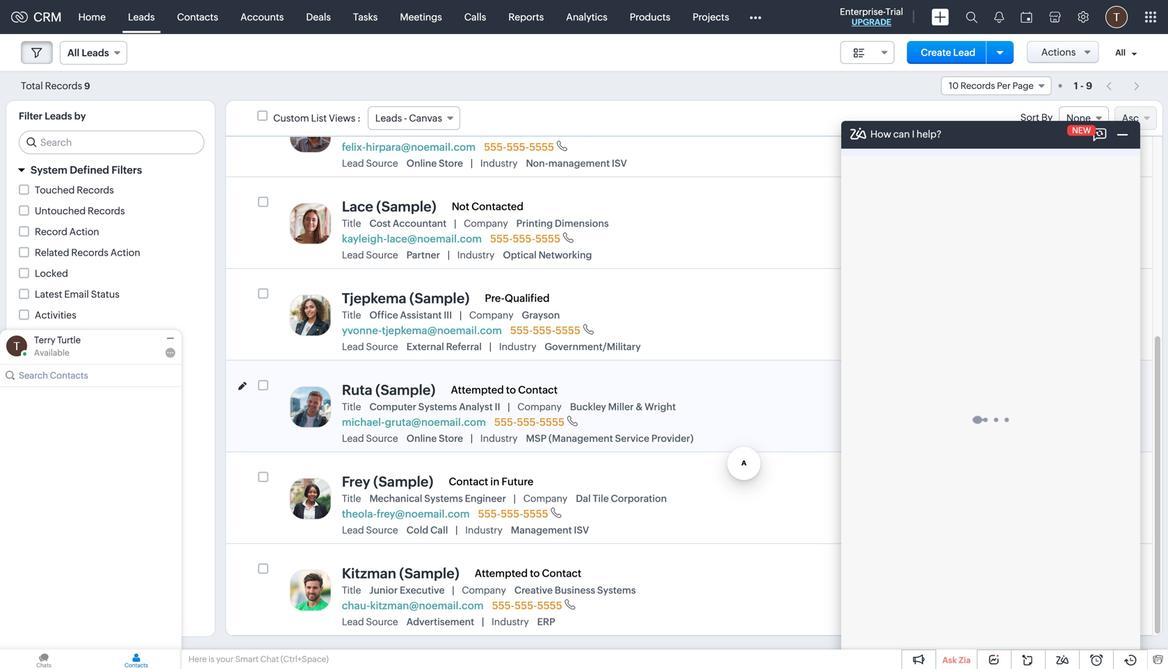 Task type: describe. For each thing, give the bounding box(es) containing it.
kitzman
[[342, 566, 396, 582]]

mechanical
[[370, 494, 423, 505]]

1 horizontal spatial i
[[912, 129, 915, 140]]

- for leads
[[404, 113, 407, 124]]

filter by fields button
[[6, 373, 215, 398]]

not
[[452, 201, 470, 213]]

chau-kitzman@noemail.com
[[342, 600, 484, 612]]

industry for tjepkema (sample)
[[499, 341, 537, 353]]

source for kitzman
[[366, 617, 398, 628]]

yvonne-tjepkema@noemail.com
[[342, 325, 502, 337]]

total records 9
[[21, 80, 90, 91]]

is
[[209, 655, 215, 665]]

untouched
[[35, 206, 86, 217]]

profile image
[[1106, 6, 1128, 28]]

enterprise-
[[840, 7, 886, 17]]

tasks link
[[342, 0, 389, 34]]

computer for computer systems analyst i
[[370, 126, 417, 137]]

non-
[[526, 158, 549, 169]]

(management
[[549, 433, 613, 444]]

Other Modules field
[[741, 6, 771, 28]]

signals element
[[986, 0, 1013, 34]]

0 horizontal spatial isv
[[574, 525, 589, 536]]

cold
[[407, 525, 429, 536]]

chapman
[[568, 126, 613, 137]]

filters
[[112, 164, 142, 176]]

erp
[[538, 617, 556, 628]]

upgrade
[[852, 17, 892, 27]]

industry left non-
[[481, 158, 518, 169]]

lead for lace (sample)
[[342, 250, 364, 261]]

office
[[370, 310, 398, 321]]

record
[[35, 226, 67, 238]]

(sample) for kitzman (sample)
[[400, 566, 460, 582]]

qualified
[[505, 292, 550, 305]]

8, for 555-555-5555
[[984, 136, 992, 146]]

search image
[[966, 11, 978, 23]]

555-555-5555 for kitzman (sample)
[[492, 600, 563, 613]]

industry for kitzman (sample)
[[492, 617, 529, 628]]

555-555-5555 for frey (sample)
[[478, 509, 549, 521]]

chats image
[[0, 650, 88, 670]]

contact in future
[[449, 476, 534, 488]]

printing dimensions
[[517, 218, 609, 229]]

attempted for kitzman (sample)
[[475, 568, 528, 580]]

computer systems analyst ii
[[370, 402, 501, 413]]

all leads
[[67, 47, 109, 58]]

store for company
[[439, 433, 463, 444]]

kayleigh-
[[342, 233, 387, 245]]

record action
[[35, 226, 99, 238]]

| for government/military
[[490, 342, 492, 353]]

source for lace
[[366, 250, 398, 261]]

&
[[636, 402, 643, 413]]

| for buckley miller & wright
[[508, 402, 510, 413]]

am for 555-555-5555
[[1043, 136, 1057, 146]]

contacts link
[[166, 0, 229, 34]]

tjepkema@noemail.com
[[382, 325, 502, 337]]

canvas profile image image for kitzman (sample)
[[290, 570, 332, 612]]

0 horizontal spatial i
[[495, 126, 498, 137]]

external referral
[[407, 341, 482, 353]]

555-555-5555 for ruta (sample)
[[495, 417, 565, 429]]

optical networking
[[503, 250, 592, 261]]

create menu image
[[932, 9, 950, 25]]

terry
[[34, 335, 55, 346]]

non-management isv
[[526, 158, 627, 169]]

create menu element
[[924, 0, 958, 34]]

can
[[894, 129, 910, 140]]

systems right business
[[598, 585, 636, 597]]

by for filter
[[58, 380, 71, 392]]

filter by fields
[[31, 380, 103, 392]]

kitzman@noemail.com
[[370, 600, 484, 612]]

lead source for tjepkema
[[342, 341, 398, 353]]

| for msp (management service provider)
[[471, 434, 473, 445]]

dimensions
[[555, 218, 609, 229]]

by for sort
[[1042, 112, 1053, 123]]

management
[[511, 525, 572, 536]]

1 vertical spatial contact
[[449, 476, 489, 488]]

source for ruta
[[366, 433, 398, 444]]

calendar image
[[1021, 11, 1033, 23]]

online for company
[[407, 433, 437, 444]]

industry for lace (sample)
[[458, 250, 495, 261]]

all for all leads
[[67, 47, 79, 58]]

management isv
[[511, 525, 589, 536]]

iii
[[444, 310, 452, 321]]

buckley
[[570, 402, 607, 413]]

mar for 555-555-5555
[[966, 136, 982, 146]]

attempted for ruta (sample)
[[451, 384, 504, 396]]

leads link
[[117, 0, 166, 34]]

available
[[34, 349, 69, 358]]

records for total
[[45, 80, 82, 91]]

creative business systems
[[515, 585, 636, 597]]

optical
[[503, 250, 537, 261]]

reports
[[509, 11, 544, 23]]

printing
[[517, 218, 553, 229]]

here
[[189, 655, 207, 665]]

(sample) for frey (sample)
[[374, 474, 434, 490]]

9 for 1 - 9
[[1087, 80, 1093, 91]]

analyst for i
[[459, 126, 493, 137]]

reports link
[[498, 0, 555, 34]]

actions
[[1042, 47, 1076, 58]]

leads right the home
[[128, 11, 155, 23]]

attempted to contact for kitzman (sample)
[[475, 568, 582, 580]]

Search Contacts text field
[[19, 365, 164, 387]]

computer systems analyst i
[[370, 126, 498, 137]]

all for all
[[1116, 48, 1126, 58]]

(ctrl+space)
[[281, 655, 329, 665]]

felix-hirpara@noemail.com link
[[342, 141, 476, 153]]

kitzman (sample)
[[342, 566, 460, 582]]

contact for kitzman (sample)
[[542, 568, 582, 580]]

sort
[[1021, 112, 1040, 123]]

| for grayson
[[460, 310, 462, 321]]

1 source from the top
[[366, 158, 398, 169]]

online for 555-555-5555
[[407, 158, 437, 169]]

to for kitzman (sample)
[[530, 568, 540, 580]]

related records action
[[35, 247, 140, 258]]

business
[[555, 585, 596, 597]]

ask
[[943, 656, 957, 666]]

| for dal tile corporation
[[514, 494, 516, 505]]

crm
[[33, 10, 62, 24]]

company for kitzman (sample)
[[462, 585, 506, 597]]

store for 555-555-5555
[[439, 158, 463, 169]]

system
[[31, 164, 67, 176]]

junior
[[370, 585, 398, 597]]

9 for total records 9
[[84, 81, 90, 91]]

networking
[[539, 250, 592, 261]]

lead source for ruta
[[342, 433, 398, 444]]

create lead button
[[907, 41, 990, 64]]

accountant
[[393, 218, 447, 229]]

am for company
[[1043, 411, 1057, 421]]

system defined filters
[[31, 164, 142, 176]]

products
[[630, 11, 671, 23]]

latest email status
[[35, 289, 120, 300]]

tile
[[593, 494, 609, 505]]

yvonne-tjepkema@noemail.com link
[[342, 325, 502, 337]]

page
[[1013, 81, 1034, 91]]

10
[[949, 81, 959, 91]]

07:19 for 555-555-5555
[[1018, 136, 1041, 146]]

filter for filter leads by
[[19, 111, 43, 122]]

leads right : on the left top
[[376, 113, 402, 124]]

lead inside button
[[954, 47, 976, 58]]

engineer
[[465, 494, 506, 505]]

records for untouched
[[88, 206, 125, 217]]

0 horizontal spatial action
[[69, 226, 99, 238]]

email
[[64, 289, 89, 300]]

lead source for lace
[[342, 250, 398, 261]]

online store for company
[[407, 433, 463, 444]]

size image
[[854, 47, 865, 59]]

executive
[[400, 585, 445, 597]]

referral
[[446, 341, 482, 353]]

8, for company
[[984, 411, 992, 421]]

lead for kitzman (sample)
[[342, 617, 364, 628]]

tasks
[[353, 11, 378, 23]]

projects link
[[682, 0, 741, 34]]

555-555-5555 for tjepkema (sample)
[[511, 325, 581, 337]]

| for creative business systems
[[453, 586, 454, 597]]

1 - 9
[[1075, 80, 1093, 91]]

signals image
[[995, 11, 1005, 23]]



Task type: locate. For each thing, give the bounding box(es) containing it.
industry left optical
[[458, 250, 495, 261]]

attempted to contact for ruta (sample)
[[451, 384, 558, 396]]

wright
[[645, 402, 676, 413]]

lead for ruta (sample)
[[342, 433, 364, 444]]

lead source
[[342, 158, 398, 169], [342, 250, 398, 261], [342, 341, 398, 353], [342, 433, 398, 444], [342, 525, 398, 536], [342, 617, 398, 628]]

frey@noemail.com
[[377, 508, 470, 521]]

1 online from the top
[[407, 158, 437, 169]]

systems for mechanical systems engineer
[[425, 494, 463, 505]]

lead source down chau-
[[342, 617, 398, 628]]

555-555-5555
[[484, 141, 555, 153], [491, 233, 561, 245], [511, 325, 581, 337], [495, 417, 565, 429], [478, 509, 549, 521], [492, 600, 563, 613]]

lead source for kitzman
[[342, 617, 398, 628]]

canvas profile image image
[[290, 203, 332, 245], [290, 295, 332, 337], [290, 387, 332, 429], [290, 479, 332, 520], [290, 570, 332, 612]]

0 horizontal spatial 9
[[84, 81, 90, 91]]

all inside all leads field
[[67, 47, 79, 58]]

5555 up "optical networking" at top
[[536, 233, 561, 245]]

list
[[311, 113, 327, 124]]

canvas profile image image left chau-
[[290, 570, 332, 612]]

10 Records Per Page field
[[942, 77, 1052, 95]]

2 store from the top
[[439, 433, 463, 444]]

lead for frey (sample)
[[342, 525, 364, 536]]

3 title from the top
[[342, 310, 361, 321]]

5 title from the top
[[342, 494, 361, 505]]

records inside field
[[961, 81, 996, 91]]

title for kitzman
[[342, 585, 361, 597]]

0 vertical spatial mar 8, 2024 07:19 am
[[966, 136, 1057, 146]]

company up the management
[[524, 494, 568, 505]]

navigation
[[1100, 76, 1148, 96]]

0 horizontal spatial all
[[67, 47, 79, 58]]

(sample) up the mechanical
[[374, 474, 434, 490]]

by right sort
[[1042, 112, 1053, 123]]

1 horizontal spatial action
[[110, 247, 140, 258]]

0 vertical spatial am
[[1043, 136, 1057, 146]]

logo image
[[11, 11, 28, 23]]

1 2024 from the top
[[994, 136, 1016, 146]]

| up not contacted
[[471, 158, 473, 169]]

filter leads by
[[19, 111, 86, 122]]

1 vertical spatial mar
[[966, 411, 982, 421]]

enterprise-trial upgrade
[[840, 7, 904, 27]]

0 horizontal spatial to
[[506, 384, 516, 396]]

online store for 555-555-5555
[[407, 158, 463, 169]]

lead down yvonne-
[[342, 341, 364, 353]]

| down future
[[514, 494, 516, 505]]

records for related
[[71, 247, 109, 258]]

1 vertical spatial store
[[439, 433, 463, 444]]

records for 10
[[961, 81, 996, 91]]

title down lace
[[342, 218, 361, 229]]

1 vertical spatial isv
[[574, 525, 589, 536]]

canvas profile image image for ruta (sample)
[[290, 387, 332, 429]]

2 2024 from the top
[[994, 411, 1016, 421]]

industry for ruta (sample)
[[481, 433, 518, 444]]

sort by
[[1021, 112, 1053, 123]]

tjepkema (sample) link
[[342, 291, 470, 307]]

canvas
[[409, 113, 442, 124]]

system defined filters button
[[6, 158, 215, 183]]

1
[[1075, 80, 1079, 91]]

contact up msp
[[518, 384, 558, 396]]

total
[[21, 80, 43, 91]]

corporation
[[611, 494, 667, 505]]

5555 for frey (sample)
[[524, 509, 549, 521]]

2 source from the top
[[366, 250, 398, 261]]

online store
[[407, 158, 463, 169], [407, 433, 463, 444]]

systems for computer systems analyst i
[[419, 126, 457, 137]]

1 vertical spatial 8,
[[984, 411, 992, 421]]

lace (sample) link
[[342, 199, 437, 215]]

cold call
[[407, 525, 448, 536]]

leads down the home
[[82, 47, 109, 58]]

2 canvas profile image image from the top
[[290, 295, 332, 337]]

1 online store from the top
[[407, 158, 463, 169]]

all down profile element
[[1116, 48, 1126, 58]]

0 vertical spatial mar
[[966, 136, 982, 146]]

1 horizontal spatial -
[[1081, 80, 1085, 91]]

company for lace (sample)
[[464, 218, 508, 229]]

Search text field
[[19, 131, 204, 154]]

not contacted
[[452, 201, 524, 213]]

(sample) for tjepkema (sample)
[[410, 291, 470, 307]]

2 07:19 from the top
[[1018, 411, 1041, 421]]

1 am from the top
[[1043, 136, 1057, 146]]

5555 up the erp
[[538, 600, 563, 613]]

action up status
[[110, 247, 140, 258]]

lace (sample)
[[342, 199, 437, 215]]

2024 for 555-555-5555
[[994, 136, 1016, 146]]

canvas profile image image left lace
[[290, 203, 332, 245]]

by inside 'dropdown button'
[[58, 380, 71, 392]]

online down hirpara@noemail.com
[[407, 158, 437, 169]]

analyst for ii
[[459, 402, 493, 413]]

4 canvas profile image image from the top
[[290, 479, 332, 520]]

0 horizontal spatial by
[[58, 380, 71, 392]]

2024
[[994, 136, 1016, 146], [994, 411, 1016, 421]]

07:19 for company
[[1018, 411, 1041, 421]]

contact for ruta (sample)
[[518, 384, 558, 396]]

company down not contacted
[[464, 218, 508, 229]]

5 canvas profile image image from the top
[[290, 570, 332, 612]]

2 mar 8, 2024 07:19 am from the top
[[966, 411, 1057, 421]]

source down 'theola-'
[[366, 525, 398, 536]]

2 8, from the top
[[984, 411, 992, 421]]

search element
[[958, 0, 986, 34]]

None field
[[841, 41, 895, 64]]

source down felix-hirpara@noemail.com link
[[366, 158, 398, 169]]

mar 8, 2024 07:19 am
[[966, 136, 1057, 146], [966, 411, 1057, 421]]

home link
[[67, 0, 117, 34]]

1 computer from the top
[[370, 126, 417, 137]]

(sample) for ruta (sample)
[[376, 383, 436, 399]]

how can i help?
[[871, 129, 942, 140]]

lead for tjepkema (sample)
[[342, 341, 364, 353]]

source down michael-
[[366, 433, 398, 444]]

mar 8, 2024 07:19 am for 555-555-5555
[[966, 136, 1057, 146]]

1 vertical spatial online
[[407, 433, 437, 444]]

1 store from the top
[[439, 158, 463, 169]]

contacted
[[472, 201, 524, 213]]

1 horizontal spatial by
[[1042, 112, 1053, 123]]

title up chau-
[[342, 585, 361, 597]]

source down yvonne-
[[366, 341, 398, 353]]

all up "total records 9"
[[67, 47, 79, 58]]

1 horizontal spatial all
[[1116, 48, 1126, 58]]

1 vertical spatial mar 8, 2024 07:19 am
[[966, 411, 1057, 421]]

office assistant iii
[[370, 310, 452, 321]]

5 lead source from the top
[[342, 525, 398, 536]]

mar 8, 2024 07:19 am for company
[[966, 411, 1057, 421]]

1 vertical spatial am
[[1043, 411, 1057, 421]]

profile element
[[1098, 0, 1137, 34]]

1 vertical spatial 2024
[[994, 411, 1016, 421]]

0 vertical spatial 8,
[[984, 136, 992, 146]]

3 canvas profile image image from the top
[[290, 387, 332, 429]]

(sample) up executive
[[400, 566, 460, 582]]

(sample) up michael-gruta@noemail.com
[[376, 383, 436, 399]]

buckley miller & wright
[[570, 402, 676, 413]]

company up non-
[[515, 126, 559, 137]]

zia
[[959, 656, 971, 666]]

chat
[[260, 655, 279, 665]]

industry down the engineer
[[465, 525, 503, 536]]

industry down grayson
[[499, 341, 537, 353]]

1 vertical spatial attempted to contact
[[475, 568, 582, 580]]

source for frey
[[366, 525, 398, 536]]

- inside field
[[404, 113, 407, 124]]

1 lead source from the top
[[342, 158, 398, 169]]

lace@noemail.com
[[387, 233, 482, 245]]

title down ruta
[[342, 402, 361, 413]]

defined
[[70, 164, 109, 176]]

(sample) up iii on the top of the page
[[410, 291, 470, 307]]

online
[[407, 158, 437, 169], [407, 433, 437, 444]]

source down 'kayleigh-'
[[366, 250, 398, 261]]

1 vertical spatial computer
[[370, 402, 417, 413]]

records right total
[[45, 80, 82, 91]]

grayson
[[522, 310, 560, 321]]

1 horizontal spatial 9
[[1087, 80, 1093, 91]]

accounts link
[[229, 0, 295, 34]]

crm link
[[11, 10, 62, 24]]

0 vertical spatial to
[[506, 384, 516, 396]]

9 right "1" on the right
[[1087, 80, 1093, 91]]

0 vertical spatial attempted
[[451, 384, 504, 396]]

0 vertical spatial attempted to contact
[[451, 384, 558, 396]]

2024 for company
[[994, 411, 1016, 421]]

0 vertical spatial filter
[[19, 111, 43, 122]]

1 07:19 from the top
[[1018, 136, 1041, 146]]

by
[[74, 111, 86, 122]]

title for frey
[[342, 494, 361, 505]]

0 vertical spatial 2024
[[994, 136, 1016, 146]]

online store down hirpara@noemail.com
[[407, 158, 463, 169]]

pre-qualified
[[485, 292, 550, 305]]

5555 for ruta (sample)
[[540, 417, 565, 429]]

ask zia
[[943, 656, 971, 666]]

1 mar from the top
[[966, 136, 982, 146]]

| up kitzman@noemail.com
[[453, 586, 454, 597]]

5555 for kitzman (sample)
[[538, 600, 563, 613]]

computer down ruta (sample)
[[370, 402, 417, 413]]

touched
[[35, 185, 75, 196]]

5555 up msp
[[540, 417, 565, 429]]

| for management isv
[[456, 525, 458, 536]]

1 title from the top
[[342, 126, 361, 137]]

0 vertical spatial by
[[1042, 112, 1053, 123]]

company for frey (sample)
[[524, 494, 568, 505]]

(sample) for lace (sample)
[[377, 199, 437, 215]]

records for touched
[[77, 185, 114, 196]]

deals
[[306, 11, 331, 23]]

6 source from the top
[[366, 617, 398, 628]]

555-555-5555 up msp
[[495, 417, 565, 429]]

isv
[[612, 158, 627, 169], [574, 525, 589, 536]]

| right advertisement
[[482, 617, 484, 628]]

1 vertical spatial attempted
[[475, 568, 528, 580]]

isv down dal on the bottom of the page
[[574, 525, 589, 536]]

| for erp
[[482, 617, 484, 628]]

0 vertical spatial online store
[[407, 158, 463, 169]]

contacts
[[177, 11, 218, 23]]

Asc field
[[1115, 106, 1158, 130]]

isv right management
[[612, 158, 627, 169]]

msp
[[526, 433, 547, 444]]

1 vertical spatial 07:19
[[1018, 411, 1041, 421]]

lead source for frey
[[342, 525, 398, 536]]

government/military
[[545, 341, 641, 353]]

9
[[1087, 80, 1093, 91], [84, 81, 90, 91]]

kitzman (sample) link
[[342, 566, 460, 582]]

0 horizontal spatial -
[[404, 113, 407, 124]]

industry for frey (sample)
[[465, 525, 503, 536]]

0 vertical spatial analyst
[[459, 126, 493, 137]]

store down gruta@noemail.com
[[439, 433, 463, 444]]

contacts image
[[93, 650, 180, 670]]

5555 up non-
[[529, 141, 555, 153]]

- right "1" on the right
[[1081, 80, 1085, 91]]

2 title from the top
[[342, 218, 361, 229]]

5555 up the management
[[524, 509, 549, 521]]

0 vertical spatial isv
[[612, 158, 627, 169]]

lead source down yvonne-
[[342, 341, 398, 353]]

industry
[[481, 158, 518, 169], [458, 250, 495, 261], [499, 341, 537, 353], [481, 433, 518, 444], [465, 525, 503, 536], [492, 617, 529, 628]]

canvas profile image image for tjepkema (sample)
[[290, 295, 332, 337]]

michael-gruta@noemail.com link
[[342, 417, 486, 429]]

3 source from the top
[[366, 341, 398, 353]]

4 source from the top
[[366, 433, 398, 444]]

555-555-5555 down grayson
[[511, 325, 581, 337]]

2 vertical spatial contact
[[542, 568, 582, 580]]

1 vertical spatial online store
[[407, 433, 463, 444]]

store down hirpara@noemail.com
[[439, 158, 463, 169]]

1 vertical spatial analyst
[[459, 402, 493, 413]]

| right iii on the top of the page
[[460, 310, 462, 321]]

records down the defined
[[77, 185, 114, 196]]

source for tjepkema
[[366, 341, 398, 353]]

lead source down 'theola-'
[[342, 525, 398, 536]]

5555 for tjepkema (sample)
[[556, 325, 581, 337]]

0 vertical spatial action
[[69, 226, 99, 238]]

felix-
[[342, 141, 366, 153]]

canvas profile image image for frey (sample)
[[290, 479, 332, 520]]

michael-
[[342, 417, 385, 429]]

1 horizontal spatial isv
[[612, 158, 627, 169]]

| down not
[[455, 218, 456, 229]]

cost accountant
[[370, 218, 447, 229]]

6 lead source from the top
[[342, 617, 398, 628]]

1 horizontal spatial to
[[530, 568, 540, 580]]

canvas profile image image left yvonne-
[[290, 295, 332, 337]]

canvas profile image image for lace (sample)
[[290, 203, 332, 245]]

1 mar 8, 2024 07:19 am from the top
[[966, 136, 1057, 146]]

4 title from the top
[[342, 402, 361, 413]]

title for tjepkema
[[342, 310, 361, 321]]

2 online store from the top
[[407, 433, 463, 444]]

filter inside 'dropdown button'
[[31, 380, 56, 392]]

lead source down michael-
[[342, 433, 398, 444]]

1 analyst from the top
[[459, 126, 493, 137]]

6 title from the top
[[342, 585, 361, 597]]

0 vertical spatial online
[[407, 158, 437, 169]]

analytics
[[566, 11, 608, 23]]

1 vertical spatial -
[[404, 113, 407, 124]]

computer for computer systems analyst ii
[[370, 402, 417, 413]]

to for ruta (sample)
[[506, 384, 516, 396]]

lead source down felix-
[[342, 158, 398, 169]]

action up related records action in the top left of the page
[[69, 226, 99, 238]]

canvas profile image image left ruta
[[290, 387, 332, 429]]

lead down 'kayleigh-'
[[342, 250, 364, 261]]

0 vertical spatial -
[[1081, 80, 1085, 91]]

touched records
[[35, 185, 114, 196]]

create
[[921, 47, 952, 58]]

i
[[495, 126, 498, 137], [912, 129, 915, 140]]

2 online from the top
[[407, 433, 437, 444]]

attempted to contact
[[451, 384, 558, 396], [475, 568, 582, 580]]

3 lead source from the top
[[342, 341, 398, 353]]

industry down ii
[[481, 433, 518, 444]]

michael-gruta@noemail.com
[[342, 417, 486, 429]]

contact up business
[[542, 568, 582, 580]]

yvonne-
[[342, 325, 382, 337]]

records down touched records
[[88, 206, 125, 217]]

lead down felix-
[[342, 158, 364, 169]]

title for ruta
[[342, 402, 361, 413]]

| down lace@noemail.com
[[448, 250, 450, 261]]

attempted up creative
[[475, 568, 528, 580]]

products link
[[619, 0, 682, 34]]

junior executive
[[370, 585, 445, 597]]

filter down 'campaigns'
[[31, 380, 56, 392]]

| right ii
[[508, 402, 510, 413]]

555-555-5555 for lace (sample)
[[491, 233, 561, 245]]

gruta@noemail.com
[[385, 417, 486, 429]]

| right referral
[[490, 342, 492, 353]]

5 source from the top
[[366, 525, 398, 536]]

5555 for lace (sample)
[[536, 233, 561, 245]]

calls link
[[453, 0, 498, 34]]

5555 up government/military
[[556, 325, 581, 337]]

leads left by
[[45, 111, 72, 122]]

lead down michael-
[[342, 433, 364, 444]]

1 vertical spatial by
[[58, 380, 71, 392]]

2 computer from the top
[[370, 402, 417, 413]]

2 analyst from the top
[[459, 402, 493, 413]]

locked
[[35, 268, 68, 279]]

None field
[[1059, 106, 1110, 130]]

0 vertical spatial contact
[[518, 384, 558, 396]]

1 vertical spatial action
[[110, 247, 140, 258]]

0 vertical spatial computer
[[370, 126, 417, 137]]

2 lead source from the top
[[342, 250, 398, 261]]

industry left the erp
[[492, 617, 529, 628]]

555-555-5555 down the engineer
[[478, 509, 549, 521]]

Leads - Canvas field
[[368, 106, 461, 130]]

lead down chau-
[[342, 617, 364, 628]]

custom
[[273, 113, 309, 124]]

by left fields
[[58, 380, 71, 392]]

ruta (sample) link
[[342, 383, 436, 399]]

online down michael-gruta@noemail.com link
[[407, 433, 437, 444]]

ii
[[495, 402, 501, 413]]

management
[[549, 158, 610, 169]]

computer down leads - canvas on the left top
[[370, 126, 417, 137]]

calls
[[465, 11, 486, 23]]

custom list views :
[[273, 113, 361, 124]]

(sample) up cost accountant
[[377, 199, 437, 215]]

1 vertical spatial to
[[530, 568, 540, 580]]

attempted to contact up ii
[[451, 384, 558, 396]]

how
[[871, 129, 892, 140]]

4 lead source from the top
[[342, 433, 398, 444]]

1 vertical spatial filter
[[31, 380, 56, 392]]

msp (management service provider)
[[526, 433, 694, 444]]

2 mar from the top
[[966, 411, 982, 421]]

lead down 'theola-'
[[342, 525, 364, 536]]

555-555-5555 down creative
[[492, 600, 563, 613]]

company left creative
[[462, 585, 506, 597]]

title up 'theola-'
[[342, 494, 361, 505]]

| for optical networking
[[448, 250, 450, 261]]

title up yvonne-
[[342, 310, 361, 321]]

systems up gruta@noemail.com
[[419, 402, 457, 413]]

lead source down 'kayleigh-'
[[342, 250, 398, 261]]

canvas profile image image left frey
[[290, 479, 332, 520]]

dal
[[576, 494, 591, 505]]

analyst up hirpara@noemail.com
[[459, 126, 493, 137]]

2 am from the top
[[1043, 411, 1057, 421]]

- for 1
[[1081, 80, 1085, 91]]

attempted to contact up creative
[[475, 568, 582, 580]]

5555
[[529, 141, 555, 153], [536, 233, 561, 245], [556, 325, 581, 337], [540, 417, 565, 429], [524, 509, 549, 521], [538, 600, 563, 613]]

555-555-5555 up non-
[[484, 141, 555, 153]]

9 inside "total records 9"
[[84, 81, 90, 91]]

0 vertical spatial 07:19
[[1018, 136, 1041, 146]]

| right call
[[456, 525, 458, 536]]

meetings
[[400, 11, 442, 23]]

filter for filter by fields
[[31, 380, 56, 392]]

filter down total
[[19, 111, 43, 122]]

company for ruta (sample)
[[518, 402, 562, 413]]

company down pre-
[[470, 310, 514, 321]]

| down gruta@noemail.com
[[471, 434, 473, 445]]

systems up frey@noemail.com
[[425, 494, 463, 505]]

1 8, from the top
[[984, 136, 992, 146]]

home
[[78, 11, 106, 23]]

tjepkema (sample)
[[342, 291, 470, 307]]

new
[[1073, 126, 1092, 135]]

records right '10'
[[961, 81, 996, 91]]

frey
[[342, 474, 371, 490]]

title for lace
[[342, 218, 361, 229]]

systems for computer systems analyst ii
[[419, 402, 457, 413]]

555-555-5555 up optical
[[491, 233, 561, 245]]

company for tjepkema (sample)
[[470, 310, 514, 321]]

0 vertical spatial store
[[439, 158, 463, 169]]

1 canvas profile image image from the top
[[290, 203, 332, 245]]

All Leads field
[[60, 41, 127, 65]]

partner
[[407, 250, 440, 261]]

meetings link
[[389, 0, 453, 34]]

| for printing dimensions
[[455, 218, 456, 229]]

| for non-management isv
[[471, 158, 473, 169]]

frey (sample) link
[[342, 474, 434, 490]]

lead right create
[[954, 47, 976, 58]]

untouched records
[[35, 206, 125, 217]]



Task type: vqa. For each thing, say whether or not it's contained in the screenshot.
555-555-5555 corresponding to Tjepkema (Sample)
yes



